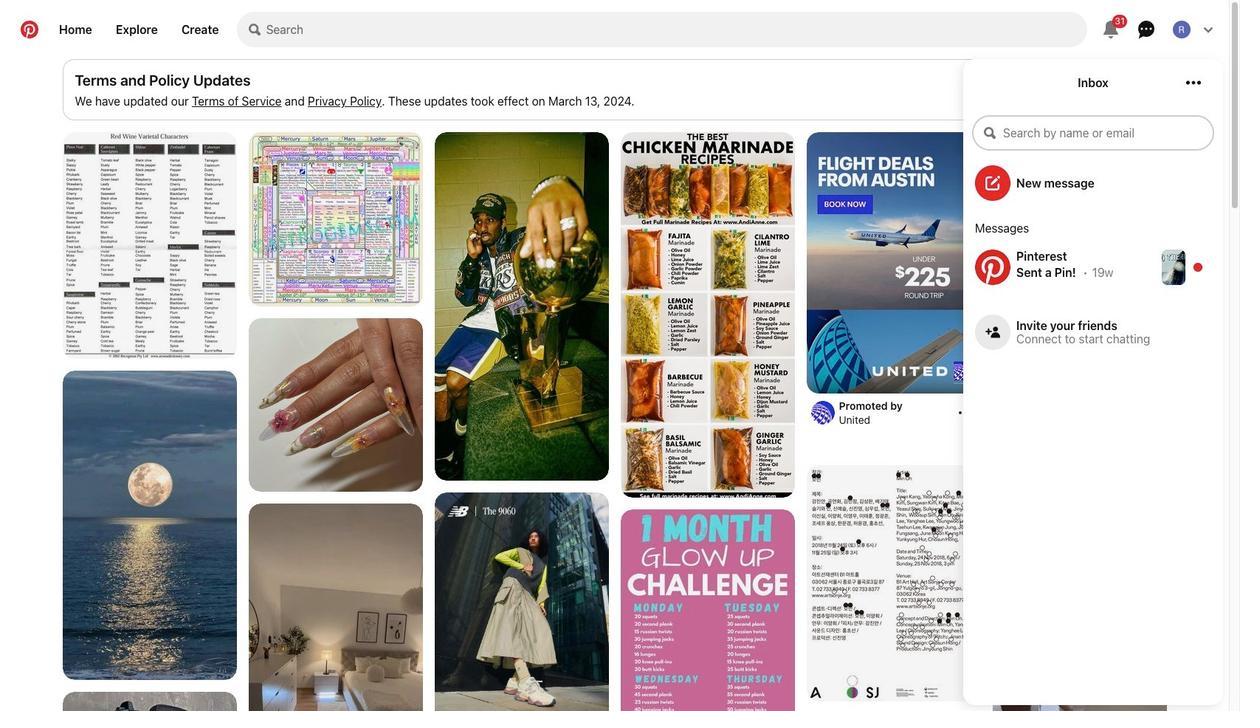 Task type: locate. For each thing, give the bounding box(es) containing it.
discover weekly deals from austin for under $225 roundtrip. image
[[807, 132, 981, 394]]

this may contain: a large white bed sitting in a bedroom next to a dresser image
[[249, 504, 423, 711]]

invite your friends image
[[986, 325, 1001, 340]]

main content
[[0, 0, 1230, 711]]

unlock adventure! buy miles by april 30 and get up to a 45% discount. limited time only! image
[[993, 132, 1167, 307]]

pinterest image
[[976, 250, 1011, 285]]

carousel image 1 image
[[249, 318, 423, 492]]

this may contain: a pink poster with the words i month glow up challenge image
[[621, 510, 795, 711]]

list
[[57, 132, 1173, 711]]

compose new message image
[[986, 176, 1001, 191]]



Task type: vqa. For each thing, say whether or not it's contained in the screenshot.
carousel image 1
yes



Task type: describe. For each thing, give the bounding box(es) containing it.
this may contain: an advertisement with the words in korean and english written on it's back side image
[[807, 465, 981, 702]]

this may contain: the wine list for red wine varieties image
[[62, 132, 237, 359]]

this may contain: the instructions for how to make chicken marinade with ingredients in bags and labeled on each side image
[[621, 132, 795, 502]]

this may contain: a man sitting on a bench next to a trophy image
[[435, 132, 609, 481]]

search icon image
[[249, 24, 260, 35]]

Contacts Search Field search field
[[973, 115, 1215, 151]]

this may contain: an overhead view of a blue truck parked on the side of a building with its hood up image
[[62, 692, 237, 711]]

this may contain: the moon is shining over the ocean with arabic writing image
[[62, 371, 237, 680]]

ruby anderson image
[[1174, 21, 1191, 38]]

Search text field
[[266, 12, 1088, 47]]

modern expressionism. image
[[435, 493, 609, 711]]

this may contain: a large poster with the names and numbers of different cities in it's center image
[[249, 132, 423, 307]]



